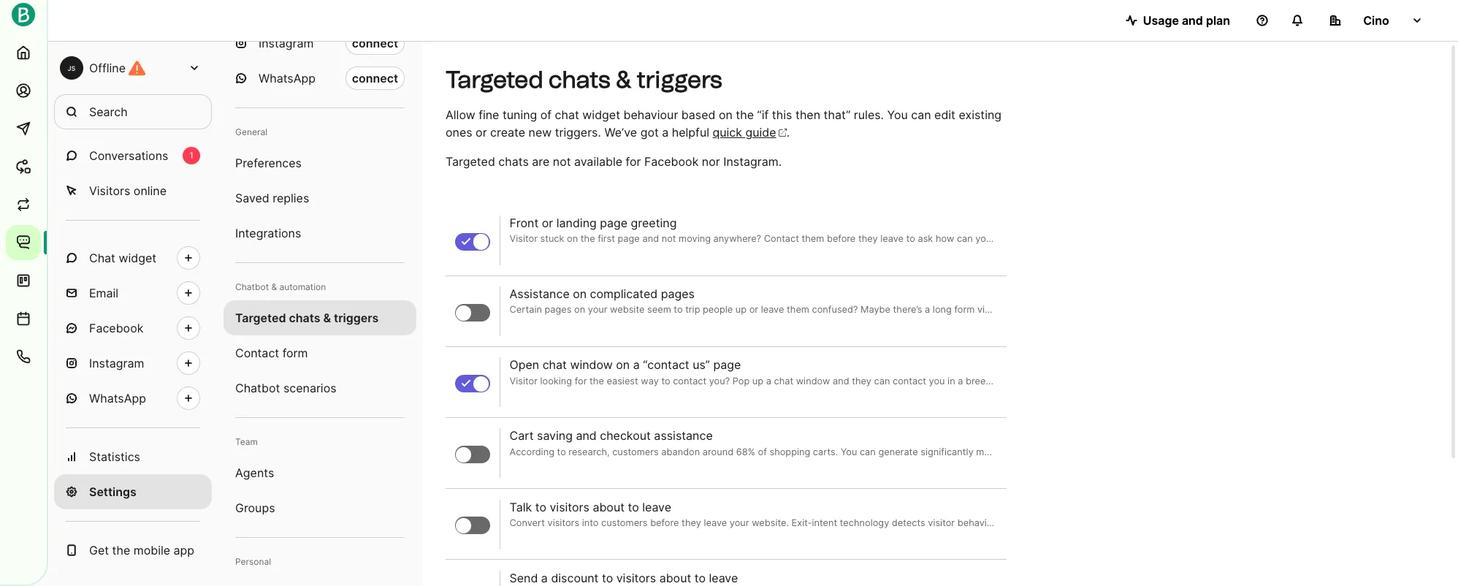 Task type: describe. For each thing, give the bounding box(es) containing it.
1 vertical spatial on
[[573, 287, 587, 301]]

visitors online link
[[54, 173, 212, 208]]

2 vertical spatial targeted
[[235, 311, 286, 325]]

usage
[[1144, 13, 1179, 28]]

url
[[1263, 375, 1281, 386]]

contact
[[235, 346, 279, 360]]

statistics link
[[54, 439, 212, 474]]

a inside 'allow fine tuning of chat widget behaviour based on the "if this then that" rules. you can edit existing ones or create new triggers. we've got a helpful'
[[662, 125, 669, 140]]

1 vertical spatial window
[[796, 375, 830, 386]]

that"
[[824, 107, 851, 122]]

chat inside 'allow fine tuning of chat widget behaviour based on the "if this then that" rules. you can edit existing ones or create new triggers. we've got a helpful'
[[555, 107, 579, 122]]

connect for instagram
[[352, 36, 398, 50]]

for right url
[[1284, 375, 1296, 386]]

we've
[[605, 125, 637, 140]]

a up easiest
[[633, 358, 640, 372]]

not
[[553, 154, 571, 169]]

based
[[682, 107, 716, 122]]

the left easiest
[[590, 375, 604, 386]]

chat widget
[[89, 251, 156, 265]]

saved replies link
[[224, 181, 417, 216]]

send a discount to visitors about to leave link
[[510, 570, 998, 586]]

pop
[[733, 375, 750, 386]]

assistance on complicated pages
[[510, 287, 695, 301]]

ones
[[446, 125, 473, 140]]

a right up
[[766, 375, 772, 386]]

easiest
[[607, 375, 639, 386]]

or inside 'allow fine tuning of chat widget behaviour based on the "if this then that" rules. you can edit existing ones or create new triggers. we've got a helpful'
[[476, 125, 487, 140]]

existing
[[959, 107, 1002, 122]]

1 horizontal spatial triggers
[[637, 66, 723, 94]]

get the mobile app link
[[54, 533, 212, 568]]

a right in at the bottom of page
[[958, 375, 964, 386]]

pages
[[661, 287, 695, 301]]

"if
[[758, 107, 769, 122]]

you
[[929, 375, 945, 386]]

on inside open chat window on a "contact us" page visitor looking for the easiest way to contact you? pop up a chat window and they can contact you in a breeze, rather than having to wait for an email back. just enter the url for your "contact us" page.
[[616, 358, 630, 372]]

chatbot scenarios link
[[224, 371, 417, 406]]

form
[[283, 346, 308, 360]]

0 vertical spatial us"
[[693, 358, 710, 372]]

cino
[[1364, 13, 1390, 28]]

the inside 'allow fine tuning of chat widget behaviour based on the "if this then that" rules. you can edit existing ones or create new triggers. we've got a helpful'
[[736, 107, 754, 122]]

available
[[574, 154, 623, 169]]

talk to visitors about to leave link
[[510, 500, 998, 530]]

search link
[[54, 94, 212, 129]]

settings
[[89, 485, 136, 499]]

tuning
[[503, 107, 537, 122]]

replies
[[273, 191, 309, 205]]

quick guide
[[713, 125, 777, 140]]

can inside open chat window on a "contact us" page visitor looking for the easiest way to contact you? pop up a chat window and they can contact you in a breeze, rather than having to wait for an email back. just enter the url for your "contact us" page.
[[874, 375, 890, 386]]

in
[[948, 375, 956, 386]]

automation
[[280, 281, 326, 292]]

0 vertical spatial window
[[570, 358, 613, 372]]

.
[[787, 125, 790, 140]]

edit
[[935, 107, 956, 122]]

2 horizontal spatial &
[[616, 66, 632, 94]]

mobile
[[134, 543, 170, 558]]

get the mobile app
[[89, 543, 194, 558]]

widget inside 'allow fine tuning of chat widget behaviour based on the "if this then that" rules. you can edit existing ones or create new triggers. we've got a helpful'
[[583, 107, 620, 122]]

got
[[641, 125, 659, 140]]

chatbot for chatbot & automation
[[235, 281, 269, 292]]

on inside 'allow fine tuning of chat widget behaviour based on the "if this then that" rules. you can edit existing ones or create new triggers. we've got a helpful'
[[719, 107, 733, 122]]

the left url
[[1246, 375, 1261, 386]]

scenarios
[[283, 381, 337, 395]]

chat
[[89, 251, 115, 265]]

saving
[[537, 429, 573, 443]]

leave inside the send a discount to visitors about to leave link
[[709, 570, 738, 585]]

complicated
[[590, 287, 658, 301]]

allow
[[446, 107, 476, 122]]

looking
[[540, 375, 572, 386]]

up
[[753, 375, 764, 386]]

visitors online
[[89, 183, 167, 198]]

2 vertical spatial chats
[[289, 311, 320, 325]]

2 horizontal spatial chats
[[549, 66, 611, 94]]

open chat window on a "contact us" page visitor looking for the easiest way to contact you? pop up a chat window and they can contact you in a breeze, rather than having to wait for an email back. just enter the url for your "contact us" page.
[[510, 358, 1402, 386]]

0 vertical spatial about
[[593, 500, 625, 514]]

create
[[490, 125, 526, 140]]

1 horizontal spatial "contact
[[1321, 375, 1358, 386]]

1 horizontal spatial &
[[323, 311, 331, 325]]

email link
[[54, 276, 212, 311]]

send a discount to visitors about to leave
[[510, 570, 738, 585]]

discount
[[551, 570, 599, 585]]

0 horizontal spatial and
[[576, 429, 597, 443]]

cart
[[510, 429, 534, 443]]

2 vertical spatial chat
[[774, 375, 794, 386]]

statistics
[[89, 449, 140, 464]]

fine
[[479, 107, 499, 122]]

having
[[1054, 375, 1083, 386]]

0 vertical spatial whatsapp
[[259, 71, 316, 86]]

1 vertical spatial targeted
[[446, 154, 495, 169]]

cino button
[[1318, 6, 1435, 35]]

1 vertical spatial triggers
[[334, 311, 379, 325]]

nor
[[702, 154, 720, 169]]

for down we've
[[626, 154, 641, 169]]

your
[[1299, 375, 1318, 386]]

and inside open chat window on a "contact us" page visitor looking for the easiest way to contact you? pop up a chat window and they can contact you in a breeze, rather than having to wait for an email back. just enter the url for your "contact us" page.
[[833, 375, 850, 386]]

0 vertical spatial targeted
[[446, 66, 543, 94]]

1 vertical spatial us"
[[1361, 375, 1375, 386]]

landing
[[557, 216, 597, 230]]

allow fine tuning of chat widget behaviour based on the "if this then that" rules. you can edit existing ones or create new triggers. we've got a helpful
[[446, 107, 1002, 140]]

1 horizontal spatial chats
[[499, 154, 529, 169]]



Task type: vqa. For each thing, say whether or not it's contained in the screenshot.
Assistance on complicated pages link
yes



Task type: locate. For each thing, give the bounding box(es) containing it.
a
[[662, 125, 669, 140], [633, 358, 640, 372], [766, 375, 772, 386], [958, 375, 964, 386], [541, 570, 548, 585]]

behaviour
[[624, 107, 678, 122]]

or down "fine" on the top left of the page
[[476, 125, 487, 140]]

widget up we've
[[583, 107, 620, 122]]

2 chatbot from the top
[[235, 381, 280, 395]]

1 horizontal spatial facebook
[[645, 154, 699, 169]]

0 horizontal spatial instagram
[[89, 356, 144, 371]]

targeted chats & triggers
[[446, 66, 723, 94], [235, 311, 379, 325]]

2 vertical spatial and
[[576, 429, 597, 443]]

on
[[719, 107, 733, 122], [573, 287, 587, 301], [616, 358, 630, 372]]

targeted up "fine" on the top left of the page
[[446, 66, 543, 94]]

2 horizontal spatial and
[[1182, 13, 1204, 28]]

targeted chats & triggers up of
[[446, 66, 723, 94]]

contact form
[[235, 346, 308, 360]]

the
[[736, 107, 754, 122], [590, 375, 604, 386], [1246, 375, 1261, 386], [112, 543, 130, 558]]

front or landing page greeting link
[[510, 216, 998, 246]]

usage and plan
[[1144, 13, 1231, 28]]

0 vertical spatial chat
[[555, 107, 579, 122]]

1 vertical spatial whatsapp
[[89, 391, 146, 406]]

1 vertical spatial or
[[542, 216, 553, 230]]

facebook down email
[[89, 321, 144, 335]]

1 vertical spatial "contact
[[1321, 375, 1358, 386]]

& up contact form link
[[323, 311, 331, 325]]

targeted
[[446, 66, 543, 94], [446, 154, 495, 169], [235, 311, 286, 325]]

2 vertical spatial on
[[616, 358, 630, 372]]

facebook
[[645, 154, 699, 169], [89, 321, 144, 335]]

than
[[1031, 375, 1051, 386]]

0 vertical spatial &
[[616, 66, 632, 94]]

then
[[796, 107, 821, 122]]

chatbot scenarios
[[235, 381, 337, 395]]

1 horizontal spatial targeted chats & triggers
[[446, 66, 723, 94]]

1 vertical spatial page
[[714, 358, 741, 372]]

1 horizontal spatial page
[[714, 358, 741, 372]]

& up behaviour
[[616, 66, 632, 94]]

send
[[510, 570, 538, 585]]

chats left are
[[499, 154, 529, 169]]

cart saving and checkout assistance
[[510, 429, 713, 443]]

0 horizontal spatial facebook
[[89, 321, 144, 335]]

0 horizontal spatial leave
[[643, 500, 672, 514]]

visitors right discount
[[617, 570, 656, 585]]

0 horizontal spatial chats
[[289, 311, 320, 325]]

triggers up based
[[637, 66, 723, 94]]

1 vertical spatial about
[[660, 570, 692, 585]]

1 vertical spatial instagram
[[89, 356, 144, 371]]

0 vertical spatial chats
[[549, 66, 611, 94]]

0 horizontal spatial &
[[271, 281, 277, 292]]

0 vertical spatial "contact
[[643, 358, 690, 372]]

chats up of
[[549, 66, 611, 94]]

quick guide link
[[713, 125, 787, 140]]

whatsapp down "instagram" link
[[89, 391, 146, 406]]

cart saving and checkout assistance link
[[510, 429, 998, 459]]

0 horizontal spatial can
[[874, 375, 890, 386]]

page inside front or landing page greeting link
[[600, 216, 628, 230]]

instagram link
[[54, 346, 212, 381]]

1 vertical spatial chat
[[543, 358, 567, 372]]

targeted down ones
[[446, 154, 495, 169]]

targeted chats are not available for facebook nor instagram.
[[446, 154, 782, 169]]

1 connect from the top
[[352, 36, 398, 50]]

can inside 'allow fine tuning of chat widget behaviour based on the "if this then that" rules. you can edit existing ones or create new triggers. we've got a helpful'
[[911, 107, 931, 122]]

1 vertical spatial facebook
[[89, 321, 144, 335]]

window up easiest
[[570, 358, 613, 372]]

chat right up
[[774, 375, 794, 386]]

chats
[[549, 66, 611, 94], [499, 154, 529, 169], [289, 311, 320, 325]]

1 vertical spatial widget
[[119, 251, 156, 265]]

page up you?
[[714, 358, 741, 372]]

0 horizontal spatial on
[[573, 287, 587, 301]]

1 vertical spatial &
[[271, 281, 277, 292]]

us" up you?
[[693, 358, 710, 372]]

app
[[174, 543, 194, 558]]

chatbot
[[235, 281, 269, 292], [235, 381, 280, 395]]

new
[[529, 125, 552, 140]]

1 vertical spatial connect
[[352, 71, 398, 86]]

helpful
[[672, 125, 710, 140]]

or right front
[[542, 216, 553, 230]]

triggers up contact form link
[[334, 311, 379, 325]]

preferences
[[235, 156, 302, 170]]

breeze,
[[966, 375, 999, 386]]

widget
[[583, 107, 620, 122], [119, 251, 156, 265]]

1 horizontal spatial about
[[660, 570, 692, 585]]

instagram
[[259, 36, 314, 50], [89, 356, 144, 371]]

page inside open chat window on a "contact us" page visitor looking for the easiest way to contact you? pop up a chat window and they can contact you in a breeze, rather than having to wait for an email back. just enter the url for your "contact us" page.
[[714, 358, 741, 372]]

0 vertical spatial page
[[600, 216, 628, 230]]

assistance
[[654, 429, 713, 443]]

can
[[911, 107, 931, 122], [874, 375, 890, 386]]

chatbot down contact in the bottom of the page
[[235, 381, 280, 395]]

0 horizontal spatial about
[[593, 500, 625, 514]]

email
[[1146, 375, 1170, 386]]

1 horizontal spatial and
[[833, 375, 850, 386]]

visitors inside the send a discount to visitors about to leave link
[[617, 570, 656, 585]]

talk to visitors about to leave
[[510, 500, 672, 514]]

visitors right the talk
[[550, 500, 590, 514]]

1 horizontal spatial visitors
[[617, 570, 656, 585]]

1 vertical spatial visitors
[[617, 570, 656, 585]]

whatsapp link
[[54, 381, 212, 416]]

0 horizontal spatial whatsapp
[[89, 391, 146, 406]]

0 vertical spatial connect
[[352, 36, 398, 50]]

1 horizontal spatial us"
[[1361, 375, 1375, 386]]

quick
[[713, 125, 742, 140]]

1
[[189, 150, 194, 161]]

1 contact from the left
[[673, 375, 707, 386]]

0 horizontal spatial "contact
[[643, 358, 690, 372]]

0 horizontal spatial widget
[[119, 251, 156, 265]]

0 vertical spatial targeted chats & triggers
[[446, 66, 723, 94]]

front
[[510, 216, 539, 230]]

0 horizontal spatial window
[[570, 358, 613, 372]]

on right assistance
[[573, 287, 587, 301]]

0 vertical spatial facebook
[[645, 154, 699, 169]]

0 horizontal spatial targeted chats & triggers
[[235, 311, 379, 325]]

1 vertical spatial chatbot
[[235, 381, 280, 395]]

an
[[1133, 375, 1144, 386]]

"contact right "your"
[[1321, 375, 1358, 386]]

and right saving
[[576, 429, 597, 443]]

a right the got
[[662, 125, 669, 140]]

0 vertical spatial on
[[719, 107, 733, 122]]

checkout
[[600, 429, 651, 443]]

and
[[1182, 13, 1204, 28], [833, 375, 850, 386], [576, 429, 597, 443]]

window left they
[[796, 375, 830, 386]]

0 vertical spatial instagram
[[259, 36, 314, 50]]

1 horizontal spatial or
[[542, 216, 553, 230]]

for
[[626, 154, 641, 169], [575, 375, 587, 386], [1118, 375, 1130, 386], [1284, 375, 1296, 386]]

0 vertical spatial can
[[911, 107, 931, 122]]

1 horizontal spatial leave
[[709, 570, 738, 585]]

0 vertical spatial or
[[476, 125, 487, 140]]

chats down automation
[[289, 311, 320, 325]]

2 contact from the left
[[893, 375, 927, 386]]

rules.
[[854, 107, 884, 122]]

0 vertical spatial triggers
[[637, 66, 723, 94]]

triggers
[[637, 66, 723, 94], [334, 311, 379, 325]]

groups link
[[224, 490, 417, 525]]

page
[[600, 216, 628, 230], [714, 358, 741, 372]]

1 horizontal spatial can
[[911, 107, 931, 122]]

the right get
[[112, 543, 130, 558]]

personal
[[235, 556, 271, 567]]

&
[[616, 66, 632, 94], [271, 281, 277, 292], [323, 311, 331, 325]]

1 horizontal spatial widget
[[583, 107, 620, 122]]

1 vertical spatial targeted chats & triggers
[[235, 311, 379, 325]]

us"
[[693, 358, 710, 372], [1361, 375, 1375, 386]]

front or landing page greeting
[[510, 216, 677, 230]]

a right send
[[541, 570, 548, 585]]

for right looking
[[575, 375, 587, 386]]

0 horizontal spatial or
[[476, 125, 487, 140]]

0 vertical spatial chatbot
[[235, 281, 269, 292]]

talk
[[510, 500, 532, 514]]

and inside button
[[1182, 13, 1204, 28]]

wait
[[1097, 375, 1115, 386]]

& left automation
[[271, 281, 277, 292]]

guide
[[746, 125, 777, 140]]

chat widget link
[[54, 240, 212, 276]]

plan
[[1206, 13, 1231, 28]]

can right they
[[874, 375, 890, 386]]

rather
[[1002, 375, 1029, 386]]

assistance on complicated pages link
[[510, 287, 998, 317]]

the inside 'link'
[[112, 543, 130, 558]]

team
[[235, 436, 258, 447]]

targeted chats & triggers down automation
[[235, 311, 379, 325]]

visitor
[[510, 375, 538, 386]]

1 chatbot from the top
[[235, 281, 269, 292]]

saved
[[235, 191, 269, 205]]

the up quick guide
[[736, 107, 754, 122]]

get
[[89, 543, 109, 558]]

chat up looking
[[543, 358, 567, 372]]

and left plan
[[1182, 13, 1204, 28]]

search
[[89, 105, 128, 119]]

you
[[888, 107, 908, 122]]

0 horizontal spatial visitors
[[550, 500, 590, 514]]

0 horizontal spatial triggers
[[334, 311, 379, 325]]

targeted chats & triggers link
[[224, 300, 417, 335]]

page right landing
[[600, 216, 628, 230]]

2 connect from the top
[[352, 71, 398, 86]]

contact left you?
[[673, 375, 707, 386]]

leave inside talk to visitors about to leave link
[[643, 500, 672, 514]]

chatbot left automation
[[235, 281, 269, 292]]

on up quick
[[719, 107, 733, 122]]

contact
[[673, 375, 707, 386], [893, 375, 927, 386]]

chatbot for chatbot scenarios
[[235, 381, 280, 395]]

"contact up way
[[643, 358, 690, 372]]

can right you
[[911, 107, 931, 122]]

just
[[1199, 375, 1218, 386]]

way
[[641, 375, 659, 386]]

visitors
[[89, 183, 130, 198]]

general
[[235, 126, 267, 137]]

visitors inside talk to visitors about to leave link
[[550, 500, 590, 514]]

0 vertical spatial and
[[1182, 13, 1204, 28]]

triggers.
[[555, 125, 601, 140]]

instagram.
[[724, 154, 782, 169]]

1 vertical spatial leave
[[709, 570, 738, 585]]

0 vertical spatial visitors
[[550, 500, 590, 514]]

1 horizontal spatial instagram
[[259, 36, 314, 50]]

integrations
[[235, 226, 301, 240]]

widget right chat
[[119, 251, 156, 265]]

1 horizontal spatial contact
[[893, 375, 927, 386]]

facebook down helpful
[[645, 154, 699, 169]]

are
[[532, 154, 550, 169]]

for left an
[[1118, 375, 1130, 386]]

and left they
[[833, 375, 850, 386]]

2 vertical spatial &
[[323, 311, 331, 325]]

on up easiest
[[616, 358, 630, 372]]

0 horizontal spatial us"
[[693, 358, 710, 372]]

preferences link
[[224, 145, 417, 181]]

offline
[[89, 61, 126, 75]]

greeting
[[631, 216, 677, 230]]

1 vertical spatial can
[[874, 375, 890, 386]]

groups
[[235, 501, 275, 515]]

online
[[134, 183, 167, 198]]

connect for whatsapp
[[352, 71, 398, 86]]

1 horizontal spatial whatsapp
[[259, 71, 316, 86]]

1 horizontal spatial on
[[616, 358, 630, 372]]

back.
[[1172, 375, 1196, 386]]

targeted up contact in the bottom of the page
[[235, 311, 286, 325]]

2 horizontal spatial on
[[719, 107, 733, 122]]

0 vertical spatial leave
[[643, 500, 672, 514]]

1 vertical spatial and
[[833, 375, 850, 386]]

0 vertical spatial widget
[[583, 107, 620, 122]]

0 horizontal spatial contact
[[673, 375, 707, 386]]

us" left the page.
[[1361, 375, 1375, 386]]

1 horizontal spatial window
[[796, 375, 830, 386]]

whatsapp up general
[[259, 71, 316, 86]]

1 vertical spatial chats
[[499, 154, 529, 169]]

chat up the triggers.
[[555, 107, 579, 122]]

chatbot & automation
[[235, 281, 326, 292]]

0 horizontal spatial page
[[600, 216, 628, 230]]

settings link
[[54, 474, 212, 509]]

contact left "you"
[[893, 375, 927, 386]]



